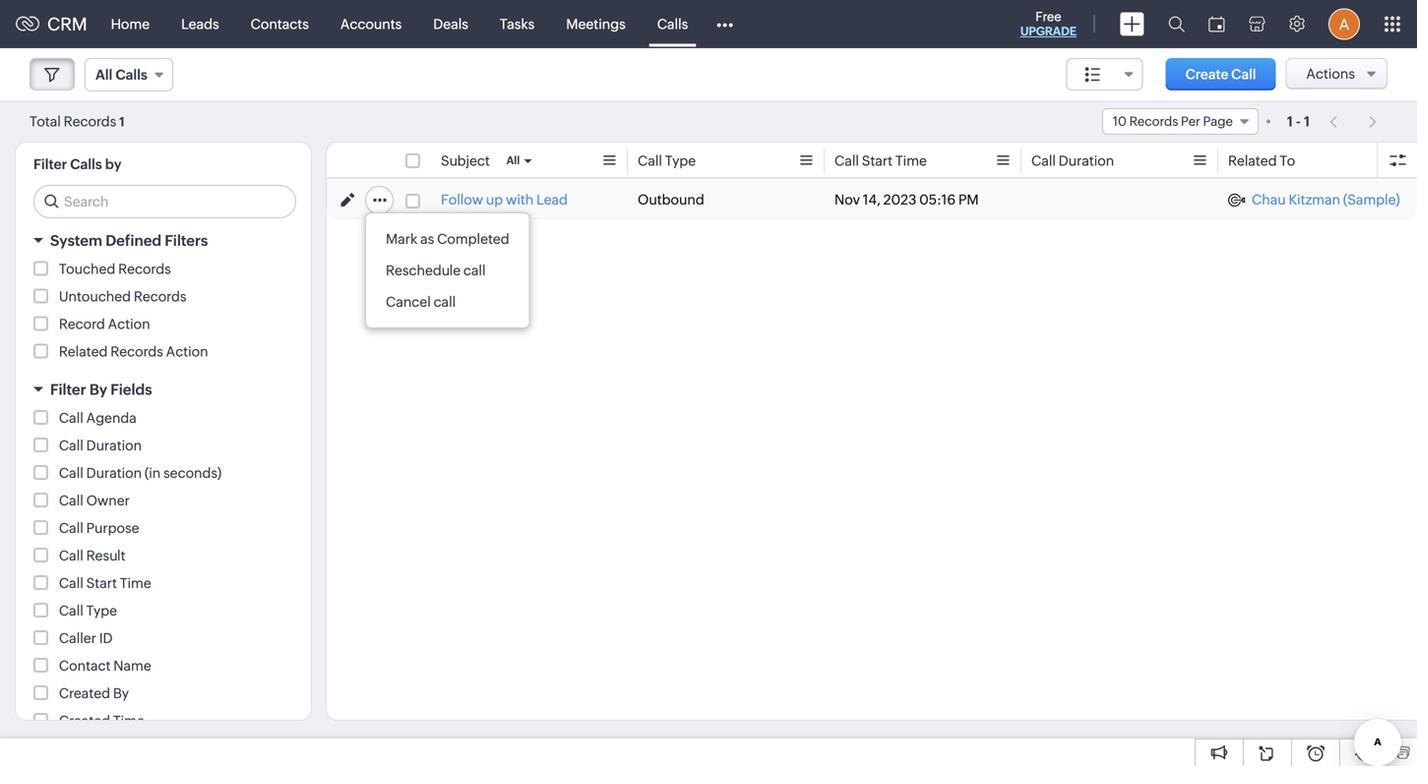 Task type: locate. For each thing, give the bounding box(es) containing it.
duration up owner
[[86, 466, 142, 481]]

record
[[59, 317, 105, 332]]

records down 'touched records'
[[134, 289, 187, 305]]

start
[[862, 153, 893, 169], [86, 576, 117, 592]]

records for related
[[111, 344, 163, 360]]

upgrade
[[1021, 25, 1077, 38]]

created by
[[59, 686, 129, 702]]

reschedule
[[386, 263, 461, 279]]

free
[[1036, 9, 1062, 24]]

call owner
[[59, 493, 130, 509]]

records up fields
[[111, 344, 163, 360]]

call type up outbound
[[638, 153, 696, 169]]

0 vertical spatial type
[[665, 153, 696, 169]]

by down name
[[113, 686, 129, 702]]

1 vertical spatial calls
[[116, 67, 148, 83]]

2 created from the top
[[59, 714, 110, 730]]

0 vertical spatial related
[[1229, 153, 1278, 169]]

2 horizontal spatial calls
[[657, 16, 688, 32]]

cancel
[[386, 294, 431, 310]]

0 vertical spatial by
[[89, 382, 107, 399]]

filter inside 'filter by fields' 'dropdown button'
[[50, 382, 86, 399]]

size image
[[1086, 66, 1101, 84]]

0 vertical spatial created
[[59, 686, 110, 702]]

records right the 10
[[1130, 114, 1179, 129]]

created
[[59, 686, 110, 702], [59, 714, 110, 730]]

as
[[421, 231, 434, 247]]

call type
[[638, 153, 696, 169], [59, 604, 117, 619]]

1 horizontal spatial calls
[[116, 67, 148, 83]]

1 inside total records 1
[[119, 115, 125, 129]]

cancel call
[[386, 294, 456, 310]]

call duration (in seconds)
[[59, 466, 222, 481]]

0 horizontal spatial 1
[[119, 115, 125, 129]]

mark as completed
[[386, 231, 510, 247]]

1 - 1
[[1288, 114, 1311, 129]]

system defined filters
[[50, 232, 208, 250]]

call
[[464, 263, 486, 279], [434, 294, 456, 310]]

call
[[1232, 66, 1257, 82], [638, 153, 663, 169], [835, 153, 859, 169], [1032, 153, 1056, 169], [59, 411, 83, 426], [59, 438, 83, 454], [59, 466, 83, 481], [59, 493, 83, 509], [59, 521, 83, 537], [59, 548, 83, 564], [59, 576, 83, 592], [59, 604, 83, 619]]

created down created by
[[59, 714, 110, 730]]

1 horizontal spatial related
[[1229, 153, 1278, 169]]

actions
[[1307, 66, 1356, 82]]

Other Modules field
[[704, 8, 747, 40]]

to
[[1280, 153, 1296, 169]]

tasks link
[[484, 0, 551, 48]]

all inside all calls field
[[96, 67, 113, 83]]

leads
[[181, 16, 219, 32]]

1 horizontal spatial call
[[464, 263, 486, 279]]

call down completed
[[464, 263, 486, 279]]

follow up with lead link
[[441, 190, 568, 210]]

0 horizontal spatial all
[[96, 67, 113, 83]]

contacts
[[251, 16, 309, 32]]

touched records
[[59, 261, 171, 277]]

2 horizontal spatial 1
[[1305, 114, 1311, 129]]

deals link
[[418, 0, 484, 48]]

per
[[1181, 114, 1201, 129]]

all up with
[[507, 155, 520, 167]]

filters
[[165, 232, 208, 250]]

touched
[[59, 261, 115, 277]]

start up 14,
[[862, 153, 893, 169]]

0 vertical spatial start
[[862, 153, 893, 169]]

filter up call agenda
[[50, 382, 86, 399]]

contact
[[59, 659, 111, 674]]

2 vertical spatial calls
[[70, 157, 102, 172]]

0 horizontal spatial related
[[59, 344, 108, 360]]

1 vertical spatial created
[[59, 714, 110, 730]]

0 vertical spatial call type
[[638, 153, 696, 169]]

follow up with lead
[[441, 192, 568, 208]]

calls down home
[[116, 67, 148, 83]]

leads link
[[166, 0, 235, 48]]

call start time up 14,
[[835, 153, 927, 169]]

crm
[[47, 14, 87, 34]]

None field
[[1067, 58, 1144, 91]]

1 vertical spatial call
[[434, 294, 456, 310]]

1 horizontal spatial action
[[166, 344, 208, 360]]

by inside 'dropdown button'
[[89, 382, 107, 399]]

call start time
[[835, 153, 927, 169], [59, 576, 151, 592]]

1 vertical spatial by
[[113, 686, 129, 702]]

contacts link
[[235, 0, 325, 48]]

by up call agenda
[[89, 382, 107, 399]]

reschedule call
[[386, 263, 486, 279]]

navigation
[[1320, 107, 1388, 136]]

filter for filter calls by
[[33, 157, 67, 172]]

created for created by
[[59, 686, 110, 702]]

time down created by
[[113, 714, 145, 730]]

1 vertical spatial call start time
[[59, 576, 151, 592]]

records inside 10 records per page field
[[1130, 114, 1179, 129]]

create call button
[[1166, 58, 1277, 91]]

all up total records 1
[[96, 67, 113, 83]]

agenda
[[86, 411, 137, 426]]

accounts
[[340, 16, 402, 32]]

related for related records action
[[59, 344, 108, 360]]

calls
[[657, 16, 688, 32], [116, 67, 148, 83], [70, 157, 102, 172]]

calls for filter calls by
[[70, 157, 102, 172]]

time up nov 14, 2023 05:16 pm
[[896, 153, 927, 169]]

1 horizontal spatial start
[[862, 153, 893, 169]]

seconds)
[[164, 466, 222, 481]]

search element
[[1157, 0, 1197, 48]]

1 right -
[[1305, 114, 1311, 129]]

calls left other modules "field"
[[657, 16, 688, 32]]

call duration down the 10
[[1032, 153, 1115, 169]]

1 created from the top
[[59, 686, 110, 702]]

total records 1
[[30, 114, 125, 129]]

filter by fields
[[50, 382, 152, 399]]

10
[[1113, 114, 1127, 129]]

Search text field
[[34, 186, 295, 218]]

1 horizontal spatial by
[[113, 686, 129, 702]]

created for created time
[[59, 714, 110, 730]]

related for related to
[[1229, 153, 1278, 169]]

(in
[[145, 466, 161, 481]]

0 vertical spatial filter
[[33, 157, 67, 172]]

type up outbound
[[665, 153, 696, 169]]

0 vertical spatial action
[[108, 317, 150, 332]]

create
[[1186, 66, 1229, 82]]

up
[[486, 192, 503, 208]]

calls inside field
[[116, 67, 148, 83]]

action up related records action at the top left
[[108, 317, 150, 332]]

0 vertical spatial call duration
[[1032, 153, 1115, 169]]

duration down the 10
[[1059, 153, 1115, 169]]

subject
[[441, 153, 490, 169]]

1 up the by
[[119, 115, 125, 129]]

completed
[[437, 231, 510, 247]]

0 horizontal spatial action
[[108, 317, 150, 332]]

calls left the by
[[70, 157, 102, 172]]

1 horizontal spatial type
[[665, 153, 696, 169]]

0 vertical spatial call start time
[[835, 153, 927, 169]]

records
[[64, 114, 116, 129], [1130, 114, 1179, 129], [118, 261, 171, 277], [134, 289, 187, 305], [111, 344, 163, 360]]

type up id
[[86, 604, 117, 619]]

defined
[[106, 232, 162, 250]]

1 vertical spatial filter
[[50, 382, 86, 399]]

call start time down 'result'
[[59, 576, 151, 592]]

1 for total records 1
[[119, 115, 125, 129]]

0 horizontal spatial start
[[86, 576, 117, 592]]

call duration down call agenda
[[59, 438, 142, 454]]

action up 'filter by fields' 'dropdown button'
[[166, 344, 208, 360]]

0 horizontal spatial calls
[[70, 157, 102, 172]]

lead
[[537, 192, 568, 208]]

call down reschedule call
[[434, 294, 456, 310]]

all
[[96, 67, 113, 83], [507, 155, 520, 167]]

0 horizontal spatial call type
[[59, 604, 117, 619]]

0 vertical spatial all
[[96, 67, 113, 83]]

call type up caller id
[[59, 604, 117, 619]]

duration down agenda
[[86, 438, 142, 454]]

action
[[108, 317, 150, 332], [166, 344, 208, 360]]

related down "record"
[[59, 344, 108, 360]]

filter down total
[[33, 157, 67, 172]]

call duration
[[1032, 153, 1115, 169], [59, 438, 142, 454]]

start down 'result'
[[86, 576, 117, 592]]

caller id
[[59, 631, 113, 647]]

1 horizontal spatial call type
[[638, 153, 696, 169]]

created down contact
[[59, 686, 110, 702]]

0 vertical spatial duration
[[1059, 153, 1115, 169]]

records up filter calls by
[[64, 114, 116, 129]]

result
[[86, 548, 126, 564]]

create menu element
[[1109, 0, 1157, 48]]

filter
[[33, 157, 67, 172], [50, 382, 86, 399]]

0 horizontal spatial call duration
[[59, 438, 142, 454]]

1 vertical spatial related
[[59, 344, 108, 360]]

related records action
[[59, 344, 208, 360]]

1 horizontal spatial all
[[507, 155, 520, 167]]

1 left -
[[1288, 114, 1294, 129]]

0 horizontal spatial type
[[86, 604, 117, 619]]

0 horizontal spatial call
[[434, 294, 456, 310]]

05:16
[[920, 192, 956, 208]]

meetings link
[[551, 0, 642, 48]]

time down 'result'
[[120, 576, 151, 592]]

1 vertical spatial all
[[507, 155, 520, 167]]

duration
[[1059, 153, 1115, 169], [86, 438, 142, 454], [86, 466, 142, 481]]

kitzman
[[1289, 192, 1341, 208]]

records down defined
[[118, 261, 171, 277]]

purpose
[[86, 521, 139, 537]]

2023
[[884, 192, 917, 208]]

0 horizontal spatial by
[[89, 382, 107, 399]]

related left to
[[1229, 153, 1278, 169]]

time
[[896, 153, 927, 169], [120, 576, 151, 592], [113, 714, 145, 730]]

0 vertical spatial call
[[464, 263, 486, 279]]

home link
[[95, 0, 166, 48]]



Task type: vqa. For each thing, say whether or not it's contained in the screenshot.
topmost the Duration
yes



Task type: describe. For each thing, give the bounding box(es) containing it.
calls for all calls
[[116, 67, 148, 83]]

0 horizontal spatial call start time
[[59, 576, 151, 592]]

search image
[[1169, 16, 1185, 32]]

system
[[50, 232, 102, 250]]

chau
[[1252, 192, 1286, 208]]

1 vertical spatial call duration
[[59, 438, 142, 454]]

All Calls field
[[85, 58, 173, 92]]

contact name
[[59, 659, 151, 674]]

10 Records Per Page field
[[1103, 108, 1259, 135]]

chau kitzman (sample) link
[[1229, 190, 1401, 210]]

1 horizontal spatial call duration
[[1032, 153, 1115, 169]]

1 vertical spatial duration
[[86, 438, 142, 454]]

all for all
[[507, 155, 520, 167]]

1 for 1 - 1
[[1305, 114, 1311, 129]]

chau kitzman (sample)
[[1252, 192, 1401, 208]]

mark
[[386, 231, 418, 247]]

by for created
[[113, 686, 129, 702]]

untouched records
[[59, 289, 187, 305]]

deals
[[434, 16, 469, 32]]

by for filter
[[89, 382, 107, 399]]

1 vertical spatial start
[[86, 576, 117, 592]]

all calls
[[96, 67, 148, 83]]

call purpose
[[59, 521, 139, 537]]

nov
[[835, 192, 860, 208]]

filter for filter by fields
[[50, 382, 86, 399]]

call inside button
[[1232, 66, 1257, 82]]

total
[[30, 114, 61, 129]]

filter calls by
[[33, 157, 122, 172]]

0 vertical spatial calls
[[657, 16, 688, 32]]

filter by fields button
[[16, 373, 311, 408]]

system defined filters button
[[16, 223, 311, 258]]

call result
[[59, 548, 126, 564]]

home
[[111, 16, 150, 32]]

-
[[1297, 114, 1302, 129]]

2 vertical spatial time
[[113, 714, 145, 730]]

owner
[[86, 493, 130, 509]]

1 horizontal spatial 1
[[1288, 114, 1294, 129]]

1 vertical spatial type
[[86, 604, 117, 619]]

calls link
[[642, 0, 704, 48]]

14,
[[863, 192, 881, 208]]

nov 14, 2023 05:16 pm
[[835, 192, 979, 208]]

free upgrade
[[1021, 9, 1077, 38]]

id
[[99, 631, 113, 647]]

1 vertical spatial action
[[166, 344, 208, 360]]

call for cancel call
[[434, 294, 456, 310]]

fields
[[111, 382, 152, 399]]

1 vertical spatial time
[[120, 576, 151, 592]]

create call
[[1186, 66, 1257, 82]]

with
[[506, 192, 534, 208]]

profile image
[[1329, 8, 1361, 40]]

records for total
[[64, 114, 116, 129]]

call for reschedule call
[[464, 263, 486, 279]]

by
[[105, 157, 122, 172]]

create menu image
[[1120, 12, 1145, 36]]

accounts link
[[325, 0, 418, 48]]

records for touched
[[118, 261, 171, 277]]

(sample)
[[1344, 192, 1401, 208]]

1 horizontal spatial call start time
[[835, 153, 927, 169]]

outbound
[[638, 192, 705, 208]]

records for 10
[[1130, 114, 1179, 129]]

call agenda
[[59, 411, 137, 426]]

profile element
[[1317, 0, 1372, 48]]

records for untouched
[[134, 289, 187, 305]]

all for all calls
[[96, 67, 113, 83]]

2 vertical spatial duration
[[86, 466, 142, 481]]

pm
[[959, 192, 979, 208]]

1 vertical spatial call type
[[59, 604, 117, 619]]

name
[[114, 659, 151, 674]]

0 vertical spatial time
[[896, 153, 927, 169]]

meetings
[[566, 16, 626, 32]]

caller
[[59, 631, 96, 647]]

record action
[[59, 317, 150, 332]]

10 records per page
[[1113, 114, 1233, 129]]

tasks
[[500, 16, 535, 32]]

calendar image
[[1209, 16, 1226, 32]]

related to
[[1229, 153, 1296, 169]]

untouched
[[59, 289, 131, 305]]

page
[[1204, 114, 1233, 129]]

created time
[[59, 714, 145, 730]]

follow
[[441, 192, 483, 208]]

crm link
[[16, 14, 87, 34]]



